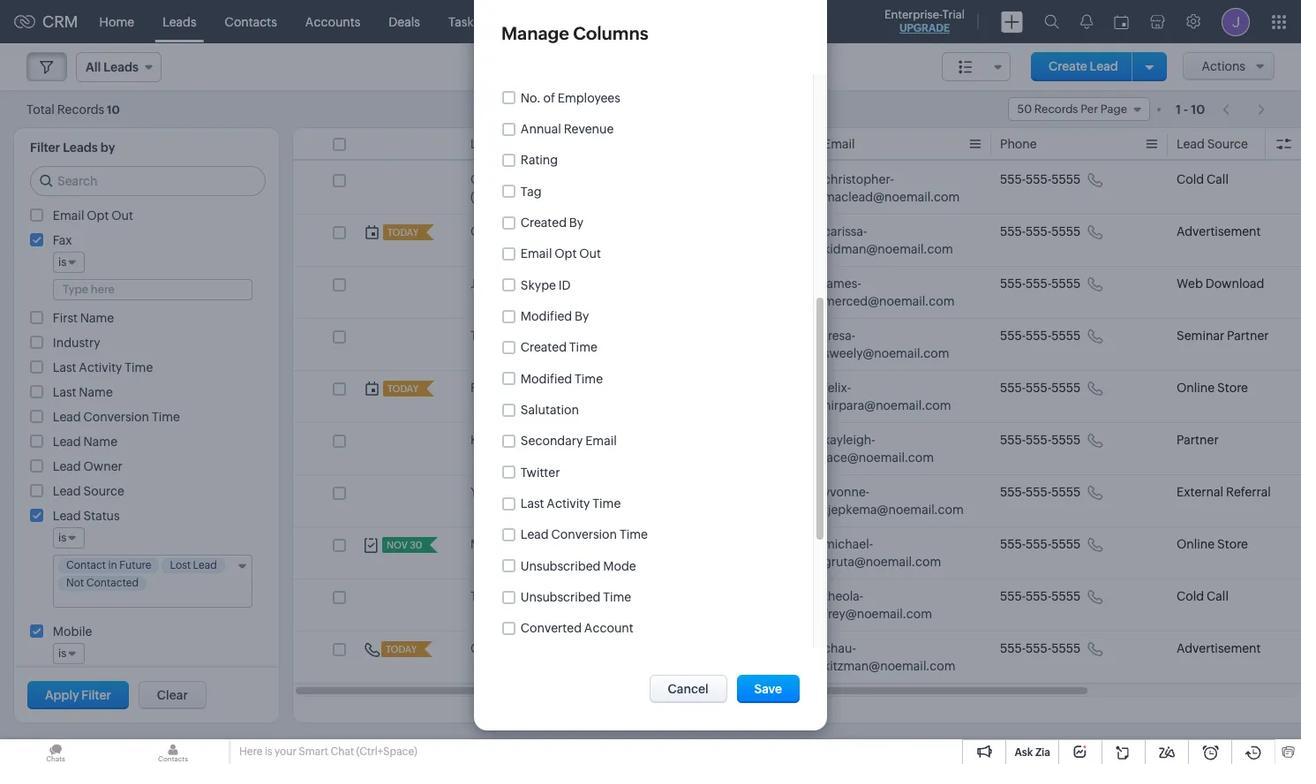 Task type: vqa. For each thing, say whether or not it's contained in the screenshot.
row group
yes



Task type: describe. For each thing, give the bounding box(es) containing it.
kidman@noemail.com
[[824, 242, 954, 256]]

1 horizontal spatial out
[[580, 247, 601, 261]]

1 vertical spatial leads
[[63, 140, 98, 155]]

skype id
[[521, 278, 571, 292]]

0 vertical spatial conversion
[[83, 410, 149, 424]]

3 555-555-5555 from the top
[[1001, 276, 1081, 291]]

30
[[410, 540, 422, 550]]

buckley miller & wright
[[647, 537, 780, 551]]

8 555-555-5555 from the top
[[1001, 537, 1081, 551]]

search image
[[1045, 14, 1060, 29]]

meetings link
[[494, 0, 576, 43]]

store for felix- hirpara@noemail.com
[[1218, 381, 1249, 395]]

filter leads by
[[30, 140, 115, 155]]

cold for christopher- maclead@noemail.com
[[1177, 172, 1205, 186]]

total records 10
[[26, 102, 120, 116]]

industry
[[53, 336, 100, 350]]

salutation
[[521, 403, 579, 417]]

annual revenue
[[521, 122, 614, 136]]

contacts image
[[117, 739, 229, 764]]

converted
[[521, 621, 582, 635]]

online store for felix- hirpara@noemail.com
[[1177, 381, 1249, 395]]

by for modified by
[[575, 309, 589, 323]]

signals image
[[1081, 14, 1093, 29]]

0 vertical spatial activity
[[79, 360, 122, 375]]

phone
[[1001, 137, 1038, 151]]

manage columns
[[502, 23, 649, 43]]

4 5555 from the top
[[1052, 329, 1081, 343]]

zia
[[1036, 746, 1051, 759]]

0 vertical spatial opt
[[87, 208, 109, 223]]

(sample) for chau kitzman (sample)
[[553, 641, 604, 655]]

leads link
[[149, 0, 211, 43]]

theola frey (sample)
[[471, 589, 590, 603]]

kayleigh- lace@noemail.com
[[824, 433, 935, 465]]

your
[[275, 745, 297, 758]]

cold for theola- frey@noemail.com
[[1177, 589, 1205, 603]]

wright
[[741, 537, 780, 551]]

christopher
[[471, 172, 540, 186]]

lead up lead owner
[[53, 435, 81, 449]]

online for michael- gruta@noemail.com
[[1177, 537, 1216, 551]]

lead right michael
[[521, 528, 549, 542]]

owner
[[83, 459, 123, 473]]

external referral
[[1177, 485, 1272, 499]]

meetings
[[508, 15, 562, 29]]

0 vertical spatial email opt out
[[53, 208, 133, 223]]

chau-
[[824, 641, 857, 655]]

tjepkema
[[515, 485, 572, 499]]

converted account
[[521, 621, 634, 635]]

row group containing christopher maclead (sample)
[[293, 163, 1302, 684]]

lead left owner
[[53, 459, 81, 473]]

sweely@noemail.com
[[824, 346, 950, 360]]

apply filter
[[45, 688, 111, 702]]

lead status
[[53, 509, 120, 523]]

total
[[26, 102, 55, 116]]

michael ruta (sample) link
[[471, 535, 598, 553]]

7 5555 from the top
[[1052, 485, 1081, 499]]

web
[[1177, 276, 1204, 291]]

today link for felix
[[383, 381, 421, 397]]

christopher maclead (sample) link
[[471, 170, 630, 206]]

is
[[265, 745, 273, 758]]

0 horizontal spatial filter
[[30, 140, 60, 155]]

buckley
[[647, 537, 693, 551]]

carissa-
[[824, 224, 868, 238]]

5 5555 from the top
[[1052, 381, 1081, 395]]

of
[[544, 91, 555, 105]]

name right first
[[80, 311, 114, 325]]

(sample) for james merced (sample)
[[556, 276, 607, 291]]

contacts link
[[211, 0, 291, 43]]

0 horizontal spatial out
[[111, 208, 133, 223]]

tresa- sweely@noemail.com
[[824, 329, 950, 360]]

unsubscribed for unsubscribed mode
[[521, 559, 601, 573]]

modified by
[[521, 309, 589, 323]]

advertisement for chau- kitzman@noemail.com
[[1177, 641, 1262, 655]]

9 555-555-5555 from the top
[[1001, 589, 1081, 603]]

6 5555 from the top
[[1052, 433, 1081, 447]]

ask zia
[[1015, 746, 1051, 759]]

Search text field
[[31, 167, 265, 195]]

lead up 'christopher'
[[471, 137, 499, 151]]

save button
[[737, 675, 800, 703]]

twitter
[[521, 465, 560, 479]]

enterprise-
[[885, 8, 943, 21]]

(sample) for kayleigh lace (sample)
[[552, 433, 603, 447]]

create lead button
[[1032, 52, 1137, 81]]

name down industry
[[79, 385, 113, 399]]

apply
[[45, 688, 79, 702]]

online store for michael- gruta@noemail.com
[[1177, 537, 1249, 551]]

0 vertical spatial last
[[53, 360, 76, 375]]

actions
[[1202, 59, 1246, 73]]

modified for modified by
[[521, 309, 573, 323]]

(sample) for felix hirpara (sample)
[[545, 381, 596, 395]]

account
[[585, 621, 634, 635]]

today link for chau
[[382, 641, 419, 657]]

external
[[1177, 485, 1224, 499]]

10 555-555-5555 from the top
[[1001, 641, 1081, 655]]

kayleigh lace (sample)
[[471, 433, 603, 447]]

maclead
[[542, 172, 591, 186]]

felix
[[471, 381, 497, 395]]

3 5555 from the top
[[1052, 276, 1081, 291]]

accounts
[[305, 15, 361, 29]]

secondary
[[521, 434, 583, 448]]

chau
[[471, 641, 501, 655]]

2 vertical spatial last
[[521, 496, 545, 511]]

web download
[[1177, 276, 1265, 291]]

deals link
[[375, 0, 434, 43]]

annual
[[521, 122, 562, 136]]

(sample) for yvonne tjepkema (sample)
[[574, 485, 625, 499]]

tresa- sweely@noemail.com link
[[824, 327, 965, 362]]

first
[[53, 311, 78, 325]]

seminar
[[1177, 329, 1225, 343]]

advertisement for carissa- kidman@noemail.com
[[1177, 224, 1262, 238]]

no. of employees
[[521, 91, 621, 105]]

1 - 10
[[1176, 102, 1206, 116]]

download
[[1206, 276, 1265, 291]]

james
[[471, 276, 507, 291]]

(ctrl+space)
[[356, 745, 418, 758]]

accounts link
[[291, 0, 375, 43]]

unsubscribed for unsubscribed time
[[521, 590, 601, 604]]

online for felix- hirpara@noemail.com
[[1177, 381, 1216, 395]]

store for michael- gruta@noemail.com
[[1218, 537, 1249, 551]]

tasks
[[449, 15, 480, 29]]

1 horizontal spatial email opt out
[[521, 247, 601, 261]]

carissa- kidman@noemail.com link
[[824, 223, 965, 258]]

yvonne-
[[824, 485, 870, 499]]

1 horizontal spatial opt
[[555, 247, 577, 261]]

1 5555 from the top
[[1052, 172, 1081, 186]]

5 555-555-5555 from the top
[[1001, 381, 1081, 395]]

cancel
[[668, 682, 709, 696]]

today for chau kitzman (sample)
[[386, 644, 417, 655]]

lace
[[522, 433, 550, 447]]

felix hirpara (sample) link
[[471, 379, 596, 397]]

yvonne tjepkema (sample) link
[[471, 483, 625, 501]]

call for christopher- maclead@noemail.com
[[1207, 172, 1229, 186]]

calls
[[590, 15, 618, 29]]

home
[[99, 15, 134, 29]]

&
[[730, 537, 739, 551]]

enterprise-trial upgrade
[[885, 8, 965, 34]]

carissa- kidman@noemail.com
[[824, 224, 954, 256]]

1 555-555-5555 from the top
[[1001, 172, 1081, 186]]

trial
[[943, 8, 965, 21]]



Task type: locate. For each thing, give the bounding box(es) containing it.
0 vertical spatial modified
[[521, 309, 573, 323]]

lead name up 'christopher'
[[471, 137, 535, 151]]

created for created time
[[521, 340, 567, 354]]

2 unsubscribed from the top
[[521, 590, 601, 604]]

carissa
[[471, 224, 513, 238]]

0 vertical spatial leads
[[163, 15, 197, 29]]

0 horizontal spatial partner
[[1177, 433, 1219, 447]]

out down created by
[[580, 247, 601, 261]]

mobile
[[53, 624, 92, 639]]

tag
[[521, 184, 542, 198]]

2 call from the top
[[1207, 589, 1229, 603]]

10 inside 'total records 10'
[[107, 103, 120, 116]]

0 vertical spatial advertisement
[[1177, 224, 1262, 238]]

id
[[559, 278, 571, 292]]

1 advertisement from the top
[[1177, 224, 1262, 238]]

(sample) right the tjepkema
[[574, 485, 625, 499]]

tresa sweely (sample) link
[[471, 327, 598, 344]]

(sample) up unsubscribed mode on the left bottom
[[547, 537, 598, 551]]

0 horizontal spatial lead conversion time
[[53, 410, 180, 424]]

9 5555 from the top
[[1052, 589, 1081, 603]]

conversion up unsubscribed mode on the left bottom
[[552, 528, 617, 542]]

0 vertical spatial last activity time
[[53, 360, 153, 375]]

last activity time down twitter
[[521, 496, 621, 511]]

0 horizontal spatial lead source
[[53, 484, 124, 498]]

(sample) up salutation
[[545, 381, 596, 395]]

7 555-555-5555 from the top
[[1001, 485, 1081, 499]]

2 created from the top
[[521, 340, 567, 354]]

2 cold from the top
[[1177, 589, 1205, 603]]

0 vertical spatial online
[[1177, 381, 1216, 395]]

yvonne- tjepkema@noemail.com link
[[824, 483, 965, 518]]

(sample) down converted account
[[553, 641, 604, 655]]

call for theola- frey@noemail.com
[[1207, 589, 1229, 603]]

today link left felix
[[383, 381, 421, 397]]

1 call from the top
[[1207, 172, 1229, 186]]

lead down 1 - 10
[[1177, 137, 1206, 151]]

unsubscribed down michael ruta (sample) link
[[521, 559, 601, 573]]

0 horizontal spatial lead name
[[53, 435, 117, 449]]

modified up salutation
[[521, 371, 573, 386]]

by for created by
[[570, 215, 584, 230]]

created for created by
[[521, 215, 567, 230]]

1 vertical spatial last
[[53, 385, 76, 399]]

lead left status
[[53, 509, 81, 523]]

(sample)
[[471, 190, 522, 204], [562, 224, 613, 238], [556, 276, 607, 291], [547, 329, 598, 343], [545, 381, 596, 395], [552, 433, 603, 447], [574, 485, 625, 499], [547, 537, 598, 551], [539, 589, 590, 603], [553, 641, 604, 655]]

hirpara@noemail.com
[[824, 398, 952, 412]]

navigation
[[1215, 96, 1275, 122]]

0 horizontal spatial leads
[[63, 140, 98, 155]]

lead inside button
[[1090, 59, 1119, 73]]

1 vertical spatial online store
[[1177, 537, 1249, 551]]

theola-
[[824, 589, 864, 603]]

4 555-555-5555 from the top
[[1001, 329, 1081, 343]]

referral
[[1227, 485, 1272, 499]]

online store
[[1177, 381, 1249, 395], [1177, 537, 1249, 551]]

1 vertical spatial email opt out
[[521, 247, 601, 261]]

0 horizontal spatial opt
[[87, 208, 109, 223]]

row group
[[293, 163, 1302, 684]]

2 store from the top
[[1218, 537, 1249, 551]]

signals element
[[1071, 0, 1104, 43]]

lead right the create
[[1090, 59, 1119, 73]]

frey
[[512, 589, 536, 603]]

lace@noemail.com
[[824, 450, 935, 465]]

calls link
[[576, 0, 632, 43]]

10 for total records 10
[[107, 103, 120, 116]]

nov
[[387, 540, 408, 550]]

1 vertical spatial source
[[83, 484, 124, 498]]

unsubscribed
[[521, 559, 601, 573], [521, 590, 601, 604]]

cold call for christopher- maclead@noemail.com
[[1177, 172, 1229, 186]]

0 vertical spatial cold call
[[1177, 172, 1229, 186]]

online store down the seminar partner
[[1177, 381, 1249, 395]]

lead down last name
[[53, 410, 81, 424]]

2 modified from the top
[[521, 371, 573, 386]]

seminar partner
[[1177, 329, 1270, 343]]

home link
[[85, 0, 149, 43]]

filter right apply on the bottom left of the page
[[81, 688, 111, 702]]

1 created from the top
[[521, 215, 567, 230]]

name
[[501, 137, 535, 151], [80, 311, 114, 325], [79, 385, 113, 399], [83, 435, 117, 449]]

0 vertical spatial source
[[1208, 137, 1249, 151]]

(sample) for tresa sweely (sample)
[[547, 329, 598, 343]]

kayleigh-
[[824, 433, 876, 447]]

1 vertical spatial filter
[[81, 688, 111, 702]]

2 5555 from the top
[[1052, 224, 1081, 238]]

1 vertical spatial lead name
[[53, 435, 117, 449]]

1 cold call from the top
[[1177, 172, 1229, 186]]

online down external
[[1177, 537, 1216, 551]]

1 cold from the top
[[1177, 172, 1205, 186]]

chat
[[331, 745, 354, 758]]

8 5555 from the top
[[1052, 537, 1081, 551]]

conversion down last name
[[83, 410, 149, 424]]

10 for 1 - 10
[[1192, 102, 1206, 116]]

1 vertical spatial modified
[[521, 371, 573, 386]]

(sample) for carissa kidman (sample)
[[562, 224, 613, 238]]

lead
[[1090, 59, 1119, 73], [471, 137, 499, 151], [1177, 137, 1206, 151], [53, 410, 81, 424], [53, 435, 81, 449], [53, 459, 81, 473], [53, 484, 81, 498], [53, 509, 81, 523], [521, 528, 549, 542]]

james- merced@noemail.com
[[824, 276, 955, 308]]

1 horizontal spatial leads
[[163, 15, 197, 29]]

activity up last name
[[79, 360, 122, 375]]

michael
[[471, 537, 516, 551]]

sweely
[[504, 329, 545, 343]]

chats image
[[0, 739, 111, 764]]

store down external referral
[[1218, 537, 1249, 551]]

employees
[[558, 91, 621, 105]]

0 horizontal spatial conversion
[[83, 410, 149, 424]]

1 online from the top
[[1177, 381, 1216, 395]]

tjepkema@noemail.com
[[824, 503, 964, 517]]

name up rating
[[501, 137, 535, 151]]

activity
[[79, 360, 122, 375], [547, 496, 590, 511]]

0 vertical spatial store
[[1218, 381, 1249, 395]]

10
[[1192, 102, 1206, 116], [107, 103, 120, 116]]

today link left chau
[[382, 641, 419, 657]]

apply filter button
[[27, 681, 129, 709]]

lead conversion time down last name
[[53, 410, 180, 424]]

email up christopher-
[[824, 137, 856, 151]]

1 vertical spatial created
[[521, 340, 567, 354]]

1 vertical spatial today
[[386, 644, 417, 655]]

name up owner
[[83, 435, 117, 449]]

carissa kidman (sample) link
[[471, 223, 613, 240]]

skype
[[521, 278, 556, 292]]

lead conversion time
[[53, 410, 180, 424], [521, 528, 648, 542]]

last activity time up last name
[[53, 360, 153, 375]]

today for felix hirpara (sample)
[[388, 383, 419, 394]]

2 555-555-5555 from the top
[[1001, 224, 1081, 238]]

revenue
[[564, 122, 614, 136]]

1 online store from the top
[[1177, 381, 1249, 395]]

1 vertical spatial store
[[1218, 537, 1249, 551]]

1 vertical spatial cold call
[[1177, 589, 1229, 603]]

1 vertical spatial activity
[[547, 496, 590, 511]]

1 horizontal spatial last activity time
[[521, 496, 621, 511]]

chau kitzman (sample)
[[471, 641, 604, 655]]

0 vertical spatial by
[[570, 215, 584, 230]]

here is your smart chat (ctrl+space)
[[239, 745, 418, 758]]

2 advertisement from the top
[[1177, 641, 1262, 655]]

1 vertical spatial advertisement
[[1177, 641, 1262, 655]]

by right the kidman
[[570, 215, 584, 230]]

kayleigh- lace@noemail.com link
[[824, 431, 965, 466]]

online down seminar
[[1177, 381, 1216, 395]]

0 vertical spatial lead conversion time
[[53, 410, 180, 424]]

1 vertical spatial online
[[1177, 537, 1216, 551]]

lead name up lead owner
[[53, 435, 117, 449]]

partner right seminar
[[1228, 329, 1270, 343]]

Type here text field
[[54, 280, 252, 299]]

crm
[[42, 12, 78, 31]]

2 online from the top
[[1177, 537, 1216, 551]]

conversion
[[83, 410, 149, 424], [552, 528, 617, 542]]

555-
[[1001, 172, 1026, 186], [1026, 172, 1052, 186], [1001, 224, 1026, 238], [1026, 224, 1052, 238], [1001, 276, 1026, 291], [1026, 276, 1052, 291], [1001, 329, 1026, 343], [1026, 329, 1052, 343], [1001, 381, 1026, 395], [1026, 381, 1052, 395], [1001, 433, 1026, 447], [1026, 433, 1052, 447], [1001, 485, 1026, 499], [1026, 485, 1052, 499], [1001, 537, 1026, 551], [1026, 537, 1052, 551], [1001, 589, 1026, 603], [1026, 589, 1052, 603], [1001, 641, 1026, 655], [1026, 641, 1052, 655]]

unsubscribed mode
[[521, 559, 637, 573]]

lead conversion time up unsubscribed mode on the left bottom
[[521, 528, 648, 542]]

deals
[[389, 15, 420, 29]]

source down actions
[[1208, 137, 1249, 151]]

felix hirpara (sample)
[[471, 381, 596, 395]]

1 vertical spatial opt
[[555, 247, 577, 261]]

1 vertical spatial unsubscribed
[[521, 590, 601, 604]]

2 cold call from the top
[[1177, 589, 1229, 603]]

status
[[83, 509, 120, 523]]

lead up the lead status at the left bottom of the page
[[53, 484, 81, 498]]

5555
[[1052, 172, 1081, 186], [1052, 224, 1081, 238], [1052, 276, 1081, 291], [1052, 329, 1081, 343], [1052, 381, 1081, 395], [1052, 433, 1081, 447], [1052, 485, 1081, 499], [1052, 537, 1081, 551], [1052, 589, 1081, 603], [1052, 641, 1081, 655]]

michael- gruta@noemail.com link
[[824, 535, 965, 571]]

(sample) down salutation
[[552, 433, 603, 447]]

1 horizontal spatial filter
[[81, 688, 111, 702]]

create lead
[[1049, 59, 1119, 73]]

1 horizontal spatial activity
[[547, 496, 590, 511]]

0 vertical spatial call
[[1207, 172, 1229, 186]]

(sample) for christopher maclead (sample)
[[471, 190, 522, 204]]

1 store from the top
[[1218, 381, 1249, 395]]

tasks link
[[434, 0, 494, 43]]

1 vertical spatial conversion
[[552, 528, 617, 542]]

partner up external
[[1177, 433, 1219, 447]]

opt up id
[[555, 247, 577, 261]]

0 vertical spatial lead source
[[1177, 137, 1249, 151]]

felix-
[[824, 381, 852, 395]]

(sample) for michael ruta (sample)
[[547, 537, 598, 551]]

last name
[[53, 385, 113, 399]]

create
[[1049, 59, 1088, 73]]

0 vertical spatial cold
[[1177, 172, 1205, 186]]

1 vertical spatial lead conversion time
[[521, 528, 648, 542]]

created time
[[521, 340, 598, 354]]

1 vertical spatial today link
[[382, 641, 419, 657]]

0 vertical spatial today
[[388, 383, 419, 394]]

filter down total
[[30, 140, 60, 155]]

opt down search text field
[[87, 208, 109, 223]]

0 vertical spatial out
[[111, 208, 133, 223]]

online store down external referral
[[1177, 537, 1249, 551]]

10 right records
[[107, 103, 120, 116]]

leads right "home" link
[[163, 15, 197, 29]]

0 vertical spatial lead name
[[471, 137, 535, 151]]

0 vertical spatial unsubscribed
[[521, 559, 601, 573]]

1 horizontal spatial partner
[[1228, 329, 1270, 343]]

(sample) right the kidman
[[562, 224, 613, 238]]

1 horizontal spatial source
[[1208, 137, 1249, 151]]

0 vertical spatial online store
[[1177, 381, 1249, 395]]

christopher maclead (sample)
[[471, 172, 591, 204]]

online
[[1177, 381, 1216, 395], [1177, 537, 1216, 551]]

theola- frey@noemail.com
[[824, 589, 933, 621]]

merced
[[509, 276, 553, 291]]

1 horizontal spatial conversion
[[552, 528, 617, 542]]

(sample) inside christopher maclead (sample)
[[471, 190, 522, 204]]

1 vertical spatial partner
[[1177, 433, 1219, 447]]

filter inside button
[[81, 688, 111, 702]]

email right secondary
[[586, 434, 617, 448]]

out down search text field
[[111, 208, 133, 223]]

tresa
[[471, 329, 501, 343]]

1 vertical spatial call
[[1207, 589, 1229, 603]]

michael-
[[824, 537, 874, 551]]

leads
[[163, 15, 197, 29], [63, 140, 98, 155]]

1 horizontal spatial lead name
[[471, 137, 535, 151]]

email down the kidman
[[521, 247, 552, 261]]

0 horizontal spatial last activity time
[[53, 360, 153, 375]]

10 right "-"
[[1192, 102, 1206, 116]]

6 555-555-5555 from the top
[[1001, 433, 1081, 447]]

modified time
[[521, 371, 603, 386]]

(sample) down unsubscribed mode on the left bottom
[[539, 589, 590, 603]]

(sample) down 'christopher'
[[471, 190, 522, 204]]

1 horizontal spatial lead source
[[1177, 137, 1249, 151]]

1 modified from the top
[[521, 309, 573, 323]]

0 vertical spatial partner
[[1228, 329, 1270, 343]]

michael ruta (sample)
[[471, 537, 598, 551]]

search element
[[1034, 0, 1071, 43]]

today left chau
[[386, 644, 417, 655]]

0 vertical spatial filter
[[30, 140, 60, 155]]

lead source down lead owner
[[53, 484, 124, 498]]

james merced (sample) link
[[471, 275, 607, 292]]

1 vertical spatial by
[[575, 309, 589, 323]]

modified up tresa sweely (sample)
[[521, 309, 573, 323]]

source down owner
[[83, 484, 124, 498]]

0 horizontal spatial source
[[83, 484, 124, 498]]

yvonne- tjepkema@noemail.com
[[824, 485, 964, 517]]

columns
[[574, 23, 649, 43]]

email opt out down carissa kidman (sample) link
[[521, 247, 601, 261]]

1 vertical spatial lead source
[[53, 484, 124, 498]]

(sample) down modified by
[[547, 329, 598, 343]]

0 vertical spatial today link
[[383, 381, 421, 397]]

0 vertical spatial created
[[521, 215, 567, 230]]

email up fax in the left of the page
[[53, 208, 84, 223]]

kitzman@noemail.com
[[824, 659, 956, 673]]

modified for modified time
[[521, 371, 573, 386]]

by up created time
[[575, 309, 589, 323]]

unsubscribed up converted
[[521, 590, 601, 604]]

upgrade
[[900, 22, 950, 34]]

leads left by
[[63, 140, 98, 155]]

modified
[[521, 309, 573, 323], [521, 371, 573, 386]]

rating
[[521, 153, 558, 167]]

(sample) for theola frey (sample)
[[539, 589, 590, 603]]

1 horizontal spatial 10
[[1192, 102, 1206, 116]]

1 horizontal spatial lead conversion time
[[521, 528, 648, 542]]

today left felix
[[388, 383, 419, 394]]

theola
[[471, 589, 509, 603]]

lead source down 1 - 10
[[1177, 137, 1249, 151]]

created down modified by
[[521, 340, 567, 354]]

kayleigh
[[471, 433, 520, 447]]

nov 30 link
[[382, 537, 424, 553]]

miller
[[695, 537, 727, 551]]

call
[[1207, 172, 1229, 186], [1207, 589, 1229, 603]]

christopher-
[[824, 172, 895, 186]]

created down tag
[[521, 215, 567, 230]]

2 online store from the top
[[1177, 537, 1249, 551]]

michael- gruta@noemail.com
[[824, 537, 942, 569]]

email opt out up fax in the left of the page
[[53, 208, 133, 223]]

0 horizontal spatial 10
[[107, 103, 120, 116]]

(sample) up modified by
[[556, 276, 607, 291]]

tresa sweely (sample)
[[471, 329, 598, 343]]

store down the seminar partner
[[1218, 381, 1249, 395]]

1 vertical spatial out
[[580, 247, 601, 261]]

0 horizontal spatial activity
[[79, 360, 122, 375]]

activity down twitter
[[547, 496, 590, 511]]

10 5555 from the top
[[1052, 641, 1081, 655]]

1 unsubscribed from the top
[[521, 559, 601, 573]]

1 vertical spatial last activity time
[[521, 496, 621, 511]]

1 vertical spatial cold
[[1177, 589, 1205, 603]]

cold call for theola- frey@noemail.com
[[1177, 589, 1229, 603]]

created by
[[521, 215, 584, 230]]

0 horizontal spatial email opt out
[[53, 208, 133, 223]]



